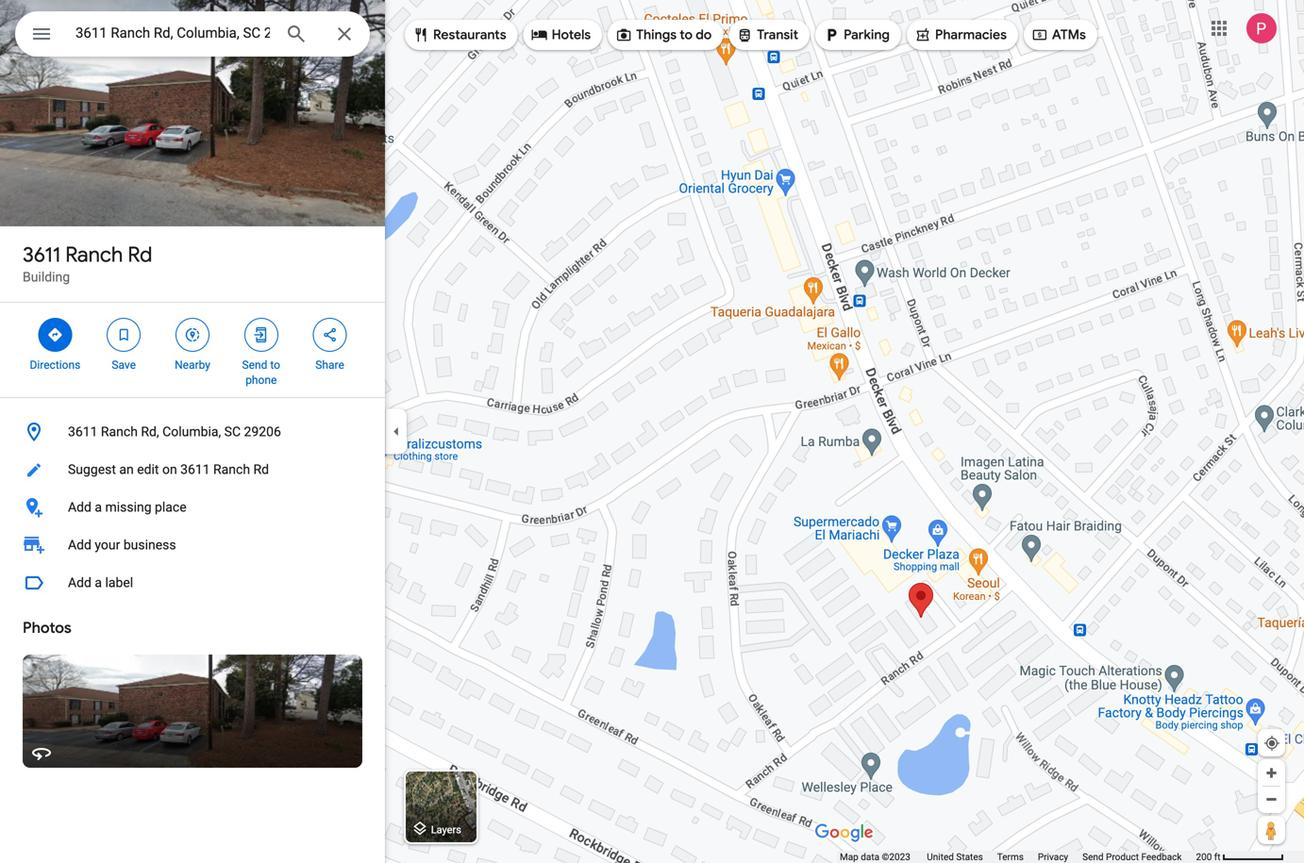 Task type: vqa. For each thing, say whether or not it's contained in the screenshot.
Add corresponding to Add a missing place
yes



Task type: describe. For each thing, give the bounding box(es) containing it.
send product feedback
[[1082, 852, 1182, 863]]

add for add a label
[[68, 575, 91, 591]]

photos
[[23, 619, 71, 638]]

collapse side panel image
[[386, 421, 407, 442]]

united states
[[927, 852, 983, 863]]

200 ft
[[1196, 852, 1221, 863]]


[[47, 325, 64, 345]]


[[1031, 25, 1048, 45]]

united states button
[[927, 851, 983, 863]]

united
[[927, 852, 954, 863]]

an
[[119, 462, 134, 477]]

google maps element
[[0, 0, 1304, 863]]

actions for 3611 ranch rd region
[[0, 303, 385, 397]]

3611 ranch rd, columbia, sc 29206 button
[[0, 413, 385, 451]]

nearby
[[175, 359, 210, 372]]


[[321, 325, 338, 345]]

add your business link
[[0, 527, 385, 564]]

show street view coverage image
[[1258, 816, 1285, 845]]

rd,
[[141, 424, 159, 440]]

terms
[[997, 852, 1024, 863]]

share
[[315, 359, 344, 372]]

add a label button
[[0, 564, 385, 602]]

send for send product feedback
[[1082, 852, 1104, 863]]

add for add your business
[[68, 537, 91, 553]]

transit
[[757, 26, 798, 43]]


[[823, 25, 840, 45]]

zoom in image
[[1264, 766, 1279, 780]]

parking
[[844, 26, 890, 43]]

ranch for rd
[[65, 242, 123, 268]]

29206
[[244, 424, 281, 440]]

privacy button
[[1038, 851, 1068, 863]]

map
[[840, 852, 858, 863]]

pharmacies
[[935, 26, 1007, 43]]

send product feedback button
[[1082, 851, 1182, 863]]

footer inside google maps element
[[840, 851, 1196, 863]]

business
[[123, 537, 176, 553]]

label
[[105, 575, 133, 591]]

suggest an edit on 3611 ranch rd button
[[0, 451, 385, 489]]


[[184, 325, 201, 345]]


[[412, 25, 429, 45]]

 restaurants
[[412, 25, 506, 45]]

 button
[[15, 11, 68, 60]]

ranch for rd,
[[101, 424, 138, 440]]

your
[[95, 537, 120, 553]]

terms button
[[997, 851, 1024, 863]]

privacy
[[1038, 852, 1068, 863]]

 atms
[[1031, 25, 1086, 45]]

add for add a missing place
[[68, 500, 91, 515]]

a for label
[[95, 575, 102, 591]]

add a label
[[68, 575, 133, 591]]

ft
[[1214, 852, 1221, 863]]


[[115, 325, 132, 345]]

 things to do
[[615, 25, 712, 45]]

sc
[[224, 424, 241, 440]]



Task type: locate. For each thing, give the bounding box(es) containing it.
1 vertical spatial send
[[1082, 852, 1104, 863]]

0 horizontal spatial 3611
[[23, 242, 60, 268]]

3611 ranch rd, columbia, sc 29206
[[68, 424, 281, 440]]

things
[[636, 26, 677, 43]]

building
[[23, 269, 70, 285]]

rd down 29206
[[253, 462, 269, 477]]

None field
[[75, 22, 270, 44]]

 transit
[[736, 25, 798, 45]]

rd up 
[[128, 242, 152, 268]]

ranch inside 3611 ranch rd building
[[65, 242, 123, 268]]

0 horizontal spatial send
[[242, 359, 267, 372]]

2 add from the top
[[68, 537, 91, 553]]

1 vertical spatial add
[[68, 537, 91, 553]]

a for missing
[[95, 500, 102, 515]]

feedback
[[1141, 852, 1182, 863]]

rd
[[128, 242, 152, 268], [253, 462, 269, 477]]

send for send to phone
[[242, 359, 267, 372]]

a left the missing
[[95, 500, 102, 515]]

send left product
[[1082, 852, 1104, 863]]

 search field
[[15, 11, 370, 60]]

ranch left rd,
[[101, 424, 138, 440]]

edit
[[137, 462, 159, 477]]

3611 ranch rd main content
[[0, 0, 385, 863]]

2 vertical spatial add
[[68, 575, 91, 591]]

0 vertical spatial 3611
[[23, 242, 60, 268]]

3611 Ranch Rd, Columbia, SC 29206 field
[[15, 11, 370, 57]]

directions
[[30, 359, 81, 372]]

1 vertical spatial a
[[95, 575, 102, 591]]


[[30, 20, 53, 48]]

0 vertical spatial a
[[95, 500, 102, 515]]

a
[[95, 500, 102, 515], [95, 575, 102, 591]]

suggest an edit on 3611 ranch rd
[[68, 462, 269, 477]]

3611 ranch rd building
[[23, 242, 152, 285]]

3611
[[23, 242, 60, 268], [68, 424, 98, 440], [180, 462, 210, 477]]

to
[[680, 26, 693, 43], [270, 359, 280, 372]]

phone
[[246, 374, 277, 387]]

ranch up building in the left of the page
[[65, 242, 123, 268]]

1 horizontal spatial send
[[1082, 852, 1104, 863]]

0 vertical spatial rd
[[128, 242, 152, 268]]

add a missing place button
[[0, 489, 385, 527]]


[[253, 325, 270, 345]]

add left "your"
[[68, 537, 91, 553]]

do
[[696, 26, 712, 43]]

missing
[[105, 500, 152, 515]]

ranch down sc at the left of the page
[[213, 462, 250, 477]]

©2023
[[882, 852, 910, 863]]

google account: payton hansen  
(payton.hansen@adept.ai) image
[[1247, 13, 1277, 44]]

map data ©2023
[[840, 852, 913, 863]]

0 vertical spatial add
[[68, 500, 91, 515]]

1 vertical spatial 3611
[[68, 424, 98, 440]]

ranch
[[65, 242, 123, 268], [101, 424, 138, 440], [213, 462, 250, 477]]

show your location image
[[1264, 735, 1280, 752]]

add inside add a missing place button
[[68, 500, 91, 515]]

to inside  things to do
[[680, 26, 693, 43]]

to left do
[[680, 26, 693, 43]]

rd inside button
[[253, 462, 269, 477]]


[[736, 25, 753, 45]]

suggest
[[68, 462, 116, 477]]

to up phone
[[270, 359, 280, 372]]

on
[[162, 462, 177, 477]]

1 horizontal spatial rd
[[253, 462, 269, 477]]

add
[[68, 500, 91, 515], [68, 537, 91, 553], [68, 575, 91, 591]]

send inside send product feedback button
[[1082, 852, 1104, 863]]

a inside button
[[95, 500, 102, 515]]

zoom out image
[[1264, 793, 1279, 807]]

2 a from the top
[[95, 575, 102, 591]]

add inside add a label button
[[68, 575, 91, 591]]

save
[[112, 359, 136, 372]]

0 vertical spatial send
[[242, 359, 267, 372]]

200 ft button
[[1196, 852, 1284, 863]]

1 a from the top
[[95, 500, 102, 515]]

2 horizontal spatial 3611
[[180, 462, 210, 477]]

2 vertical spatial 3611
[[180, 462, 210, 477]]

add down suggest
[[68, 500, 91, 515]]

0 vertical spatial ranch
[[65, 242, 123, 268]]

1 add from the top
[[68, 500, 91, 515]]

1 vertical spatial to
[[270, 359, 280, 372]]

3611 up building in the left of the page
[[23, 242, 60, 268]]

product
[[1106, 852, 1139, 863]]

a inside button
[[95, 575, 102, 591]]

columbia,
[[162, 424, 221, 440]]

1 vertical spatial rd
[[253, 462, 269, 477]]

states
[[956, 852, 983, 863]]

atms
[[1052, 26, 1086, 43]]

restaurants
[[433, 26, 506, 43]]

send inside send to phone
[[242, 359, 267, 372]]

3 add from the top
[[68, 575, 91, 591]]

none field inside 3611 ranch rd, columbia, sc 29206 field
[[75, 22, 270, 44]]

to inside send to phone
[[270, 359, 280, 372]]

send
[[242, 359, 267, 372], [1082, 852, 1104, 863]]

 parking
[[823, 25, 890, 45]]

2 vertical spatial ranch
[[213, 462, 250, 477]]

0 horizontal spatial to
[[270, 359, 280, 372]]

hotels
[[552, 26, 591, 43]]

send up phone
[[242, 359, 267, 372]]

1 horizontal spatial 3611
[[68, 424, 98, 440]]

1 vertical spatial ranch
[[101, 424, 138, 440]]

add a missing place
[[68, 500, 186, 515]]

0 vertical spatial to
[[680, 26, 693, 43]]

 pharmacies
[[914, 25, 1007, 45]]


[[531, 25, 548, 45]]

0 horizontal spatial rd
[[128, 242, 152, 268]]


[[914, 25, 931, 45]]

3611 inside 3611 ranch rd building
[[23, 242, 60, 268]]

1 horizontal spatial to
[[680, 26, 693, 43]]

3611 right on
[[180, 462, 210, 477]]

3611 up suggest
[[68, 424, 98, 440]]

3611 for rd,
[[68, 424, 98, 440]]

data
[[861, 852, 879, 863]]

send to phone
[[242, 359, 280, 387]]

place
[[155, 500, 186, 515]]

add inside add your business "link"
[[68, 537, 91, 553]]

200
[[1196, 852, 1212, 863]]

footer
[[840, 851, 1196, 863]]


[[615, 25, 632, 45]]

 hotels
[[531, 25, 591, 45]]

add left "label"
[[68, 575, 91, 591]]

a left "label"
[[95, 575, 102, 591]]

footer containing map data ©2023
[[840, 851, 1196, 863]]

add your business
[[68, 537, 176, 553]]

3611 for rd
[[23, 242, 60, 268]]

rd inside 3611 ranch rd building
[[128, 242, 152, 268]]

layers
[[431, 824, 461, 836]]



